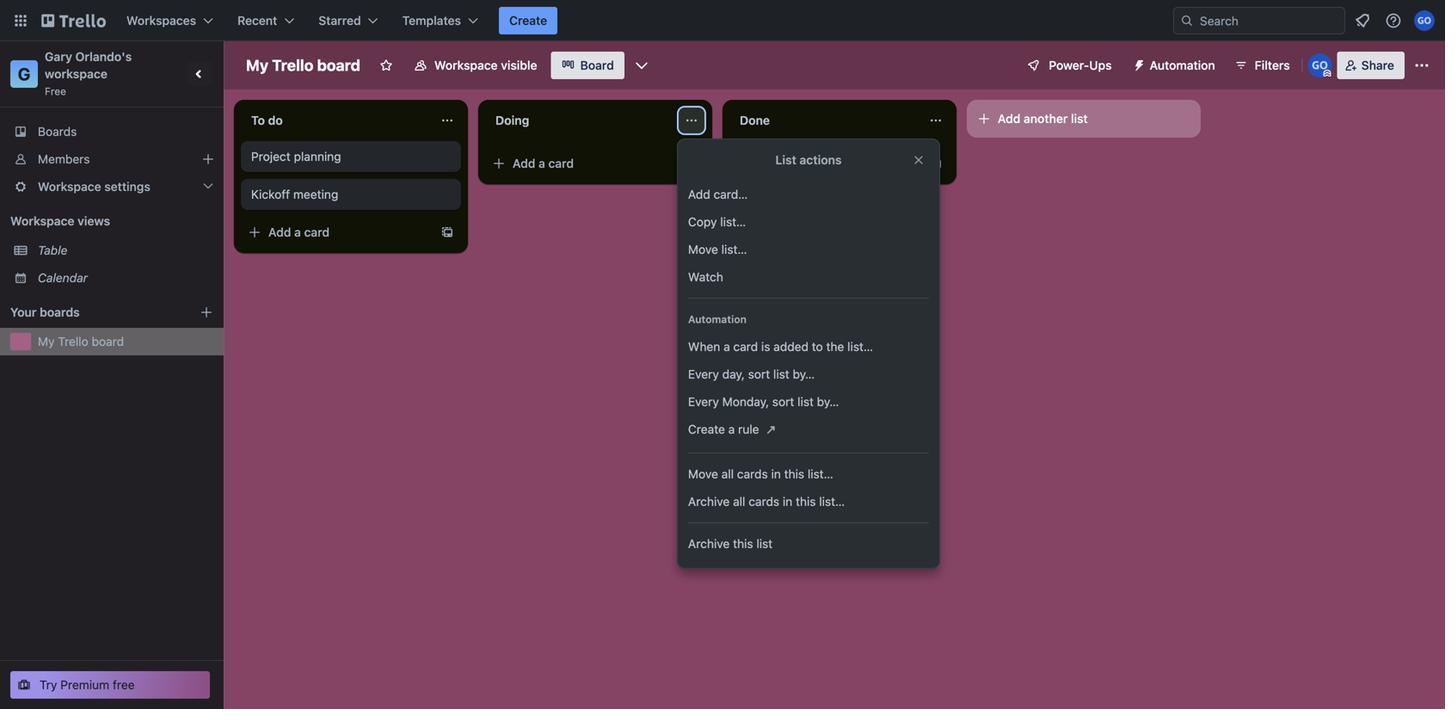 Task type: vqa. For each thing, say whether or not it's contained in the screenshot.
the top My Trello board
yes



Task type: locate. For each thing, give the bounding box(es) containing it.
add a card button down doing text field
[[485, 150, 678, 177]]

0 vertical spatial archive
[[688, 494, 730, 509]]

0 vertical spatial by…
[[793, 367, 815, 381]]

workspace inside "dropdown button"
[[38, 179, 101, 194]]

trello down the recent popup button
[[272, 56, 314, 74]]

in for move all cards in this list…
[[771, 467, 781, 481]]

workspace
[[435, 58, 498, 72], [38, 179, 101, 194], [10, 214, 74, 228]]

1 horizontal spatial add a card
[[513, 156, 574, 170]]

board down your boards with 1 items element
[[92, 334, 124, 349]]

every monday, sort list by… link
[[678, 388, 940, 416]]

watch link
[[678, 263, 940, 291]]

star or unstar board image
[[379, 59, 393, 72]]

every monday, sort list by…
[[688, 395, 839, 409]]

list… right the
[[848, 339, 874, 354]]

list inside every monday, sort list by… link
[[798, 395, 814, 409]]

add a card button for to do
[[241, 219, 434, 246]]

workspace for workspace visible
[[435, 58, 498, 72]]

my down your boards
[[38, 334, 55, 349]]

move down copy
[[688, 242, 719, 256]]

archive down archive all cards in this list…
[[688, 537, 730, 551]]

in up archive all cards in this list…
[[771, 467, 781, 481]]

2 every from the top
[[688, 395, 719, 409]]

1 horizontal spatial sort
[[773, 395, 795, 409]]

add board image
[[200, 305, 213, 319]]

1 horizontal spatial my trello board
[[246, 56, 361, 74]]

create from template… image
[[929, 157, 943, 170], [441, 225, 454, 239]]

sort
[[748, 367, 770, 381], [773, 395, 795, 409]]

list down the every day, sort list by… link
[[798, 395, 814, 409]]

card
[[549, 156, 574, 170], [793, 156, 818, 170], [304, 225, 330, 239], [734, 339, 758, 354]]

0 vertical spatial all
[[722, 467, 734, 481]]

0 horizontal spatial my trello board
[[38, 334, 124, 349]]

board
[[581, 58, 614, 72]]

1 horizontal spatial trello
[[272, 56, 314, 74]]

automation inside button
[[1150, 58, 1216, 72]]

1 vertical spatial sort
[[773, 395, 795, 409]]

all down move all cards in this list…
[[733, 494, 746, 509]]

all for archive
[[733, 494, 746, 509]]

1 every from the top
[[688, 367, 719, 381]]

archive this list
[[688, 537, 773, 551]]

archive up archive this list
[[688, 494, 730, 509]]

gary orlando (garyorlando) image
[[1415, 10, 1435, 31]]

add down kickoff
[[268, 225, 291, 239]]

list down archive all cards in this list…
[[757, 537, 773, 551]]

move inside move all cards in this list… link
[[688, 467, 719, 481]]

my trello board down starred
[[246, 56, 361, 74]]

0 vertical spatial this
[[785, 467, 805, 481]]

1 horizontal spatial board
[[317, 56, 361, 74]]

board inside text field
[[317, 56, 361, 74]]

your boards with 1 items element
[[10, 302, 174, 323]]

0 vertical spatial cards
[[737, 467, 768, 481]]

list actions
[[776, 153, 842, 167]]

1 vertical spatial this
[[796, 494, 816, 509]]

0 vertical spatial automation
[[1150, 58, 1216, 72]]

add a card down doing
[[513, 156, 574, 170]]

sort for day,
[[748, 367, 770, 381]]

2 archive from the top
[[688, 537, 730, 551]]

move all cards in this list…
[[688, 467, 834, 481]]

0 horizontal spatial automation
[[688, 313, 747, 325]]

list inside add another list button
[[1071, 111, 1088, 126]]

try premium free button
[[10, 671, 210, 699]]

0 vertical spatial move
[[688, 242, 719, 256]]

0 horizontal spatial add a card
[[268, 225, 330, 239]]

sort inside the every day, sort list by… link
[[748, 367, 770, 381]]

archive all cards in this list…
[[688, 494, 845, 509]]

try premium free
[[40, 678, 135, 692]]

0 vertical spatial create
[[509, 13, 547, 28]]

my trello board inside text field
[[246, 56, 361, 74]]

all down create a rule
[[722, 467, 734, 481]]

kickoff meeting link
[[251, 186, 451, 203]]

this down move all cards in this list… link in the bottom of the page
[[796, 494, 816, 509]]

1 vertical spatial cards
[[749, 494, 780, 509]]

0 horizontal spatial trello
[[58, 334, 88, 349]]

list inside the every day, sort list by… link
[[774, 367, 790, 381]]

create
[[509, 13, 547, 28], [688, 422, 725, 436]]

when a card is added to the list…
[[688, 339, 874, 354]]

trello down boards
[[58, 334, 88, 349]]

all
[[722, 467, 734, 481], [733, 494, 746, 509]]

1 vertical spatial archive
[[688, 537, 730, 551]]

my down 'recent'
[[246, 56, 269, 74]]

1 horizontal spatial create from template… image
[[929, 157, 943, 170]]

add card…
[[688, 187, 748, 201]]

move down create a rule
[[688, 467, 719, 481]]

workspace down members
[[38, 179, 101, 194]]

views
[[78, 214, 110, 228]]

0 horizontal spatial create
[[509, 13, 547, 28]]

create up visible
[[509, 13, 547, 28]]

copy list…
[[688, 215, 746, 229]]

sort inside every monday, sort list by… link
[[773, 395, 795, 409]]

automation
[[1150, 58, 1216, 72], [688, 313, 747, 325]]

visible
[[501, 58, 538, 72]]

open information menu image
[[1385, 12, 1403, 29]]

1 vertical spatial trello
[[58, 334, 88, 349]]

my trello board down your boards with 1 items element
[[38, 334, 124, 349]]

add
[[998, 111, 1021, 126], [513, 156, 536, 170], [757, 156, 780, 170], [688, 187, 711, 201], [268, 225, 291, 239]]

1 vertical spatial every
[[688, 395, 719, 409]]

back to home image
[[41, 7, 106, 34]]

2 vertical spatial workspace
[[10, 214, 74, 228]]

a
[[539, 156, 545, 170], [783, 156, 790, 170], [294, 225, 301, 239], [724, 339, 730, 354], [729, 422, 735, 436]]

0 horizontal spatial add a card button
[[241, 219, 434, 246]]

1 vertical spatial create from template… image
[[441, 225, 454, 239]]

g link
[[10, 60, 38, 88]]

1 move from the top
[[688, 242, 719, 256]]

orlando's
[[75, 49, 132, 64]]

workspace for workspace settings
[[38, 179, 101, 194]]

1 horizontal spatial add a card button
[[485, 150, 678, 177]]

workspace
[[45, 67, 108, 81]]

2 move from the top
[[688, 467, 719, 481]]

this down archive all cards in this list…
[[733, 537, 754, 551]]

1 archive from the top
[[688, 494, 730, 509]]

1 vertical spatial move
[[688, 467, 719, 481]]

add a card down kickoff meeting
[[268, 225, 330, 239]]

share button
[[1338, 52, 1405, 79]]

1 horizontal spatial in
[[783, 494, 793, 509]]

this up archive all cards in this list… link
[[785, 467, 805, 481]]

workspace down templates dropdown button
[[435, 58, 498, 72]]

0 vertical spatial sort
[[748, 367, 770, 381]]

cards
[[737, 467, 768, 481], [749, 494, 780, 509]]

create left rule
[[688, 422, 725, 436]]

archive this list link
[[678, 530, 940, 558]]

power-ups button
[[1015, 52, 1123, 79]]

0 vertical spatial in
[[771, 467, 781, 481]]

2 vertical spatial this
[[733, 537, 754, 551]]

list
[[776, 153, 797, 167]]

add left another
[[998, 111, 1021, 126]]

cards down move all cards in this list…
[[749, 494, 780, 509]]

1 horizontal spatial by…
[[817, 395, 839, 409]]

copy list… link
[[678, 208, 940, 236]]

recent button
[[227, 7, 305, 34]]

1 vertical spatial by…
[[817, 395, 839, 409]]

by… down 'when a card is added to the list…' link
[[793, 367, 815, 381]]

1 vertical spatial my trello board
[[38, 334, 124, 349]]

1 vertical spatial all
[[733, 494, 746, 509]]

1 vertical spatial workspace
[[38, 179, 101, 194]]

1 vertical spatial in
[[783, 494, 793, 509]]

every for every day, sort list by…
[[688, 367, 719, 381]]

To do text field
[[241, 107, 430, 134]]

0 vertical spatial my
[[246, 56, 269, 74]]

customize views image
[[633, 57, 650, 74]]

1 vertical spatial board
[[92, 334, 124, 349]]

automation up when
[[688, 313, 747, 325]]

Done text field
[[730, 107, 919, 134]]

a left rule
[[729, 422, 735, 436]]

add down doing
[[513, 156, 536, 170]]

in
[[771, 467, 781, 481], [783, 494, 793, 509]]

every
[[688, 367, 719, 381], [688, 395, 719, 409]]

add a card button up "add card…" link
[[730, 150, 923, 177]]

templates
[[402, 13, 461, 28]]

create from template… image for done
[[929, 157, 943, 170]]

archive for archive this list
[[688, 537, 730, 551]]

by… down the every day, sort list by… link
[[817, 395, 839, 409]]

0 horizontal spatial sort
[[748, 367, 770, 381]]

automation down the search image
[[1150, 58, 1216, 72]]

archive
[[688, 494, 730, 509], [688, 537, 730, 551]]

1 horizontal spatial my
[[246, 56, 269, 74]]

1 vertical spatial automation
[[688, 313, 747, 325]]

a left "actions"
[[783, 156, 790, 170]]

every down when
[[688, 367, 719, 381]]

starred button
[[308, 7, 389, 34]]

kickoff meeting
[[251, 187, 338, 201]]

every up create a rule
[[688, 395, 719, 409]]

add a card button down kickoff meeting link
[[241, 219, 434, 246]]

create button
[[499, 7, 558, 34]]

0 horizontal spatial by…
[[793, 367, 815, 381]]

workspace up 'table'
[[10, 214, 74, 228]]

this
[[785, 467, 805, 481], [796, 494, 816, 509], [733, 537, 754, 551]]

0 vertical spatial every
[[688, 367, 719, 381]]

sort down the every day, sort list by… link
[[773, 395, 795, 409]]

list… down the 'copy list…' in the top of the page
[[722, 242, 747, 256]]

list…
[[721, 215, 746, 229], [722, 242, 747, 256], [848, 339, 874, 354], [808, 467, 834, 481], [820, 494, 845, 509]]

move inside move list… 'link'
[[688, 242, 719, 256]]

1 vertical spatial create
[[688, 422, 725, 436]]

move for move list…
[[688, 242, 719, 256]]

add a card button for done
[[730, 150, 923, 177]]

actions
[[800, 153, 842, 167]]

0 vertical spatial workspace
[[435, 58, 498, 72]]

0 vertical spatial create from template… image
[[929, 157, 943, 170]]

table
[[38, 243, 68, 257]]

0 vertical spatial trello
[[272, 56, 314, 74]]

list
[[1071, 111, 1088, 126], [774, 367, 790, 381], [798, 395, 814, 409], [757, 537, 773, 551]]

cards for archive
[[749, 494, 780, 509]]

1 vertical spatial my
[[38, 334, 55, 349]]

1 horizontal spatial automation
[[1150, 58, 1216, 72]]

0 vertical spatial my trello board
[[246, 56, 361, 74]]

cards up archive all cards in this list…
[[737, 467, 768, 481]]

add a card up "add card…" link
[[757, 156, 818, 170]]

add up copy
[[688, 187, 711, 201]]

0 horizontal spatial in
[[771, 467, 781, 481]]

every for every monday, sort list by…
[[688, 395, 719, 409]]

ups
[[1090, 58, 1112, 72]]

0 horizontal spatial my
[[38, 334, 55, 349]]

0 vertical spatial board
[[317, 56, 361, 74]]

list down when a card is added to the list…
[[774, 367, 790, 381]]

this member is an admin of this board. image
[[1324, 70, 1332, 77]]

this for archive all cards in this list…
[[796, 494, 816, 509]]

create inside button
[[509, 13, 547, 28]]

workspace views
[[10, 214, 110, 228]]

to
[[251, 113, 265, 127]]

add a card
[[513, 156, 574, 170], [757, 156, 818, 170], [268, 225, 330, 239]]

workspace inside button
[[435, 58, 498, 72]]

0 horizontal spatial create from template… image
[[441, 225, 454, 239]]

all for move
[[722, 467, 734, 481]]

Doing text field
[[485, 107, 675, 134]]

sort right the 'day,' on the bottom
[[748, 367, 770, 381]]

1 horizontal spatial create
[[688, 422, 725, 436]]

2 horizontal spatial add a card button
[[730, 150, 923, 177]]

in down move all cards in this list… link in the bottom of the page
[[783, 494, 793, 509]]

gary orlando (garyorlando) image
[[1309, 53, 1333, 77]]

project planning
[[251, 149, 341, 164]]

list right another
[[1071, 111, 1088, 126]]

board down starred
[[317, 56, 361, 74]]

trello
[[272, 56, 314, 74], [58, 334, 88, 349]]



Task type: describe. For each thing, give the bounding box(es) containing it.
gary orlando's workspace link
[[45, 49, 135, 81]]

card…
[[714, 187, 748, 201]]

boards
[[38, 124, 77, 139]]

card left is
[[734, 339, 758, 354]]

board link
[[551, 52, 625, 79]]

workspace visible button
[[404, 52, 548, 79]]

to do
[[251, 113, 283, 127]]

Search field
[[1194, 8, 1345, 34]]

members link
[[0, 145, 224, 173]]

search image
[[1181, 14, 1194, 28]]

starred
[[319, 13, 361, 28]]

every day, sort list by…
[[688, 367, 815, 381]]

premium
[[60, 678, 109, 692]]

g
[[18, 64, 30, 84]]

Board name text field
[[238, 52, 369, 79]]

list… down move all cards in this list… link in the bottom of the page
[[820, 494, 845, 509]]

the
[[827, 339, 845, 354]]

add inside button
[[998, 111, 1021, 126]]

kickoff
[[251, 187, 290, 201]]

free
[[113, 678, 135, 692]]

power-
[[1049, 58, 1090, 72]]

your boards
[[10, 305, 80, 319]]

workspace for workspace views
[[10, 214, 74, 228]]

calendar
[[38, 271, 88, 285]]

watch
[[688, 270, 724, 284]]

every day, sort list by… link
[[678, 361, 940, 388]]

boards link
[[0, 118, 224, 145]]

workspace settings
[[38, 179, 150, 194]]

2 horizontal spatial add a card
[[757, 156, 818, 170]]

create a rule
[[688, 422, 759, 436]]

0 notifications image
[[1353, 10, 1373, 31]]

create for create a rule
[[688, 422, 725, 436]]

create a rule link
[[678, 416, 940, 446]]

card down doing text field
[[549, 156, 574, 170]]

table link
[[38, 242, 213, 259]]

planning
[[294, 149, 341, 164]]

create for create
[[509, 13, 547, 28]]

workspace settings button
[[0, 173, 224, 201]]

added
[[774, 339, 809, 354]]

this for move all cards in this list…
[[785, 467, 805, 481]]

sm image
[[1126, 52, 1150, 76]]

your
[[10, 305, 37, 319]]

list… inside 'link'
[[722, 242, 747, 256]]

card up "add card…" link
[[793, 156, 818, 170]]

a right when
[[724, 339, 730, 354]]

add down done
[[757, 156, 780, 170]]

cards for move
[[737, 467, 768, 481]]

by… for every day, sort list by…
[[793, 367, 815, 381]]

my trello board link
[[38, 333, 213, 350]]

add card… link
[[678, 181, 940, 208]]

members
[[38, 152, 90, 166]]

workspace visible
[[435, 58, 538, 72]]

day,
[[723, 367, 745, 381]]

list inside archive this list link
[[757, 537, 773, 551]]

boards
[[40, 305, 80, 319]]

move for move all cards in this list…
[[688, 467, 719, 481]]

calendar link
[[38, 269, 213, 287]]

filters button
[[1230, 52, 1296, 79]]

move list…
[[688, 242, 747, 256]]

workspace navigation collapse icon image
[[188, 62, 212, 86]]

primary element
[[0, 0, 1446, 41]]

rule
[[738, 422, 759, 436]]

card down meeting
[[304, 225, 330, 239]]

filters
[[1255, 58, 1291, 72]]

settings
[[104, 179, 150, 194]]

templates button
[[392, 7, 489, 34]]

create from template… image for to do
[[441, 225, 454, 239]]

move list… link
[[678, 236, 940, 263]]

add another list
[[998, 111, 1088, 126]]

copy
[[688, 215, 717, 229]]

share
[[1362, 58, 1395, 72]]

list… down "card…"
[[721, 215, 746, 229]]

move all cards in this list… link
[[678, 460, 940, 488]]

0 horizontal spatial board
[[92, 334, 124, 349]]

in for archive all cards in this list…
[[783, 494, 793, 509]]

a down doing text field
[[539, 156, 545, 170]]

is
[[762, 339, 771, 354]]

monday,
[[723, 395, 769, 409]]

archive all cards in this list… link
[[678, 488, 940, 515]]

gary orlando's workspace free
[[45, 49, 135, 97]]

do
[[268, 113, 283, 127]]

when a card is added to the list… link
[[678, 333, 940, 361]]

project planning link
[[251, 148, 451, 165]]

meeting
[[293, 187, 338, 201]]

free
[[45, 85, 66, 97]]

a down kickoff meeting
[[294, 225, 301, 239]]

recent
[[238, 13, 277, 28]]

automation button
[[1126, 52, 1226, 79]]

switch to… image
[[12, 12, 29, 29]]

gary
[[45, 49, 72, 64]]

another
[[1024, 111, 1068, 126]]

project
[[251, 149, 291, 164]]

doing
[[496, 113, 530, 127]]

power-ups
[[1049, 58, 1112, 72]]

workspaces button
[[116, 7, 224, 34]]

archive for archive all cards in this list…
[[688, 494, 730, 509]]

sort for monday,
[[773, 395, 795, 409]]

when
[[688, 339, 721, 354]]

my inside text field
[[246, 56, 269, 74]]

list… up archive all cards in this list… link
[[808, 467, 834, 481]]

by… for every monday, sort list by…
[[817, 395, 839, 409]]

show menu image
[[1414, 57, 1431, 74]]

trello inside text field
[[272, 56, 314, 74]]

add another list button
[[967, 100, 1201, 138]]

done
[[740, 113, 770, 127]]

try
[[40, 678, 57, 692]]

to
[[812, 339, 823, 354]]



